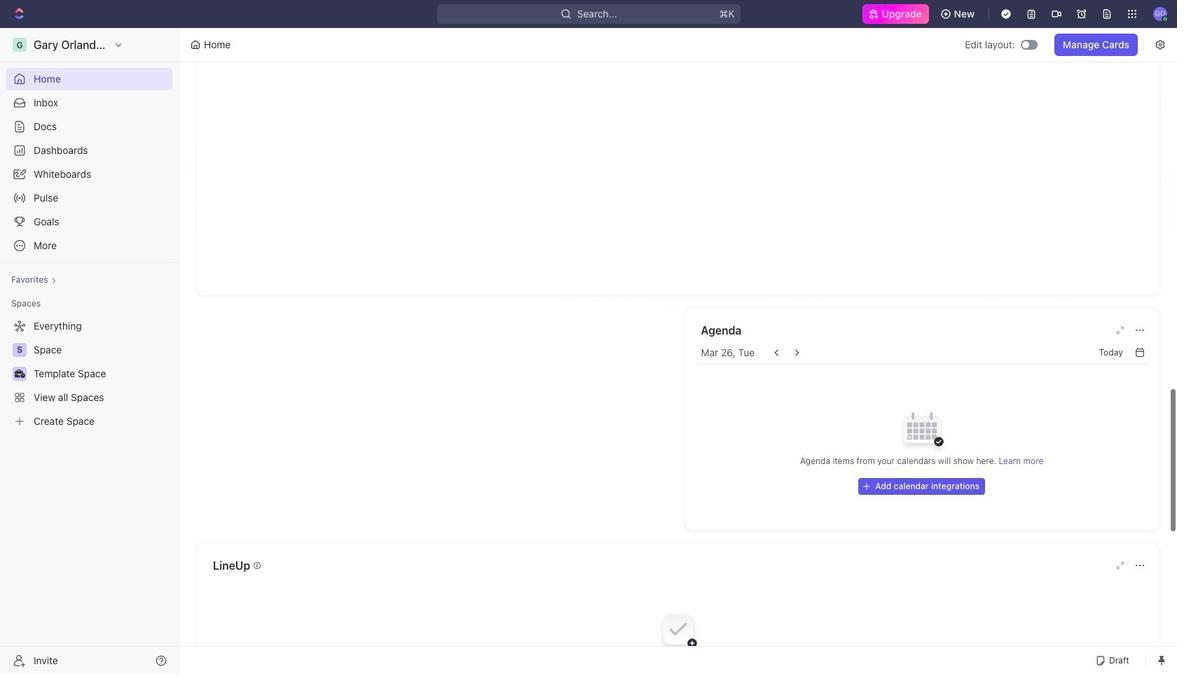 Task type: vqa. For each thing, say whether or not it's contained in the screenshot.
Sidebar navigation
yes



Task type: describe. For each thing, give the bounding box(es) containing it.
tree inside the sidebar navigation
[[6, 315, 172, 433]]

business time image
[[14, 370, 25, 378]]



Task type: locate. For each thing, give the bounding box(es) containing it.
tree
[[6, 315, 172, 433]]

sidebar navigation
[[0, 28, 182, 675]]

gary orlando's workspace, , element
[[13, 38, 27, 52]]

space, , element
[[13, 343, 27, 357]]



